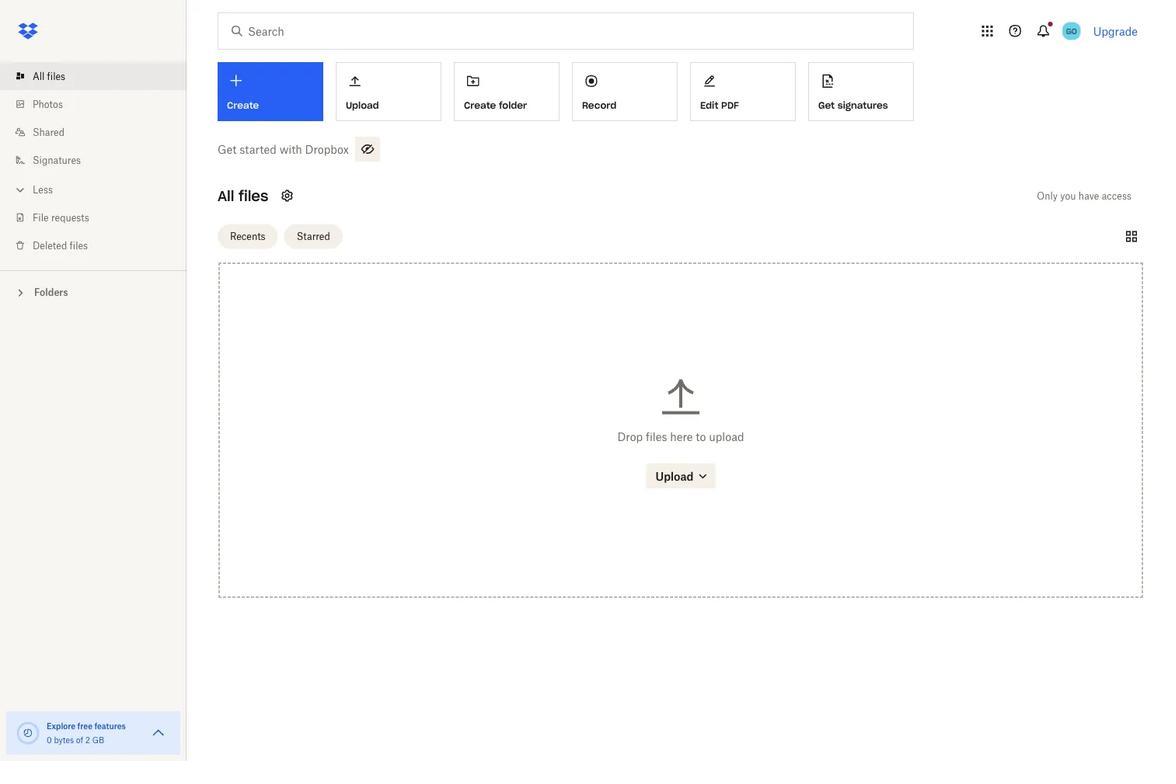 Task type: describe. For each thing, give the bounding box(es) containing it.
signatures link
[[12, 146, 187, 174]]

drop
[[618, 430, 643, 444]]

only you have access
[[1038, 190, 1132, 202]]

deleted files
[[33, 240, 88, 252]]

starred button
[[284, 224, 343, 249]]

pdf
[[722, 99, 739, 111]]

1 horizontal spatial all files
[[218, 187, 269, 205]]

edit pdf button
[[690, 62, 796, 121]]

photos link
[[12, 90, 187, 118]]

record button
[[572, 62, 678, 121]]

all inside 'link'
[[33, 70, 45, 82]]

0 vertical spatial upload button
[[336, 62, 442, 121]]

signatures
[[33, 154, 81, 166]]

create folder
[[464, 99, 527, 111]]

2
[[85, 736, 90, 746]]

to
[[696, 430, 706, 444]]

shared
[[33, 126, 65, 138]]

edit pdf
[[701, 99, 739, 111]]

all files inside 'link'
[[33, 70, 65, 82]]

have
[[1079, 190, 1100, 202]]

0 vertical spatial upload
[[346, 99, 379, 111]]

files inside 'link'
[[47, 70, 65, 82]]

recents button
[[218, 224, 278, 249]]

access
[[1102, 190, 1132, 202]]

starred
[[297, 231, 330, 243]]

get signatures button
[[809, 62, 914, 121]]

create for create folder
[[464, 99, 496, 111]]

1 vertical spatial upload
[[656, 470, 694, 483]]

dropbox image
[[12, 16, 44, 47]]

requests
[[51, 212, 89, 224]]

explore
[[47, 722, 76, 732]]

list containing all files
[[0, 53, 187, 271]]

1 vertical spatial all
[[218, 187, 234, 205]]

signatures
[[838, 99, 888, 111]]

go button
[[1060, 19, 1084, 44]]

bytes
[[54, 736, 74, 746]]

free
[[77, 722, 93, 732]]

started
[[240, 143, 277, 156]]



Task type: vqa. For each thing, say whether or not it's contained in the screenshot.
Create folder
yes



Task type: locate. For each thing, give the bounding box(es) containing it.
upload up dropbox
[[346, 99, 379, 111]]

upload button
[[336, 62, 442, 121], [647, 464, 716, 489]]

files left folder settings image
[[239, 187, 269, 205]]

only
[[1038, 190, 1058, 202]]

get signatures
[[819, 99, 888, 111]]

0 horizontal spatial all files
[[33, 70, 65, 82]]

file requests
[[33, 212, 89, 224]]

Search in folder "Dropbox" text field
[[248, 23, 882, 40]]

0
[[47, 736, 52, 746]]

0 vertical spatial all files
[[33, 70, 65, 82]]

get inside button
[[819, 99, 835, 111]]

create
[[464, 99, 496, 111], [227, 100, 259, 112]]

get
[[819, 99, 835, 111], [218, 143, 237, 156]]

1 horizontal spatial upload button
[[647, 464, 716, 489]]

0 horizontal spatial get
[[218, 143, 237, 156]]

edit
[[701, 99, 719, 111]]

quota usage element
[[16, 722, 40, 746]]

0 horizontal spatial upload
[[346, 99, 379, 111]]

go
[[1067, 26, 1077, 36]]

1 horizontal spatial get
[[819, 99, 835, 111]]

get started with dropbox
[[218, 143, 349, 156]]

1 vertical spatial all files
[[218, 187, 269, 205]]

folders button
[[0, 281, 187, 304]]

all files up 'photos'
[[33, 70, 65, 82]]

folders
[[34, 287, 68, 299]]

upload
[[709, 430, 745, 444]]

file
[[33, 212, 49, 224]]

create inside 'dropdown button'
[[227, 100, 259, 112]]

1 horizontal spatial upload
[[656, 470, 694, 483]]

get left the started
[[218, 143, 237, 156]]

folder
[[499, 99, 527, 111]]

folder settings image
[[278, 187, 297, 205]]

get left 'signatures'
[[819, 99, 835, 111]]

photos
[[33, 98, 63, 110]]

upgrade
[[1094, 24, 1138, 38]]

all files link
[[12, 62, 187, 90]]

explore free features 0 bytes of 2 gb
[[47, 722, 126, 746]]

files left here
[[646, 430, 667, 444]]

less
[[33, 184, 53, 196]]

file requests link
[[12, 204, 187, 232]]

0 horizontal spatial all
[[33, 70, 45, 82]]

drop files here to upload
[[618, 430, 745, 444]]

upgrade link
[[1094, 24, 1138, 38]]

with
[[280, 143, 302, 156]]

record
[[582, 99, 617, 111]]

all files list item
[[0, 62, 187, 90]]

shared link
[[12, 118, 187, 146]]

list
[[0, 53, 187, 271]]

1 vertical spatial get
[[218, 143, 237, 156]]

upload down drop files here to upload
[[656, 470, 694, 483]]

create inside button
[[464, 99, 496, 111]]

create button
[[218, 62, 323, 121]]

files right deleted
[[70, 240, 88, 252]]

0 vertical spatial get
[[819, 99, 835, 111]]

0 horizontal spatial create
[[227, 100, 259, 112]]

1 horizontal spatial create
[[464, 99, 496, 111]]

features
[[94, 722, 126, 732]]

0 vertical spatial all
[[33, 70, 45, 82]]

create for create
[[227, 100, 259, 112]]

here
[[670, 430, 693, 444]]

0 horizontal spatial upload button
[[336, 62, 442, 121]]

create left folder
[[464, 99, 496, 111]]

gb
[[92, 736, 104, 746]]

1 vertical spatial upload button
[[647, 464, 716, 489]]

get for get started with dropbox
[[218, 143, 237, 156]]

1 horizontal spatial all
[[218, 187, 234, 205]]

all up 'photos'
[[33, 70, 45, 82]]

less image
[[12, 182, 28, 198]]

you
[[1061, 190, 1077, 202]]

all files
[[33, 70, 65, 82], [218, 187, 269, 205]]

deleted
[[33, 240, 67, 252]]

files up 'photos'
[[47, 70, 65, 82]]

upload
[[346, 99, 379, 111], [656, 470, 694, 483]]

deleted files link
[[12, 232, 187, 260]]

files
[[47, 70, 65, 82], [239, 187, 269, 205], [70, 240, 88, 252], [646, 430, 667, 444]]

all
[[33, 70, 45, 82], [218, 187, 234, 205]]

all files up recents button
[[218, 187, 269, 205]]

create folder button
[[454, 62, 560, 121]]

dropbox
[[305, 143, 349, 156]]

of
[[76, 736, 83, 746]]

all up recents
[[218, 187, 234, 205]]

recents
[[230, 231, 266, 243]]

get for get signatures
[[819, 99, 835, 111]]

create up the started
[[227, 100, 259, 112]]



